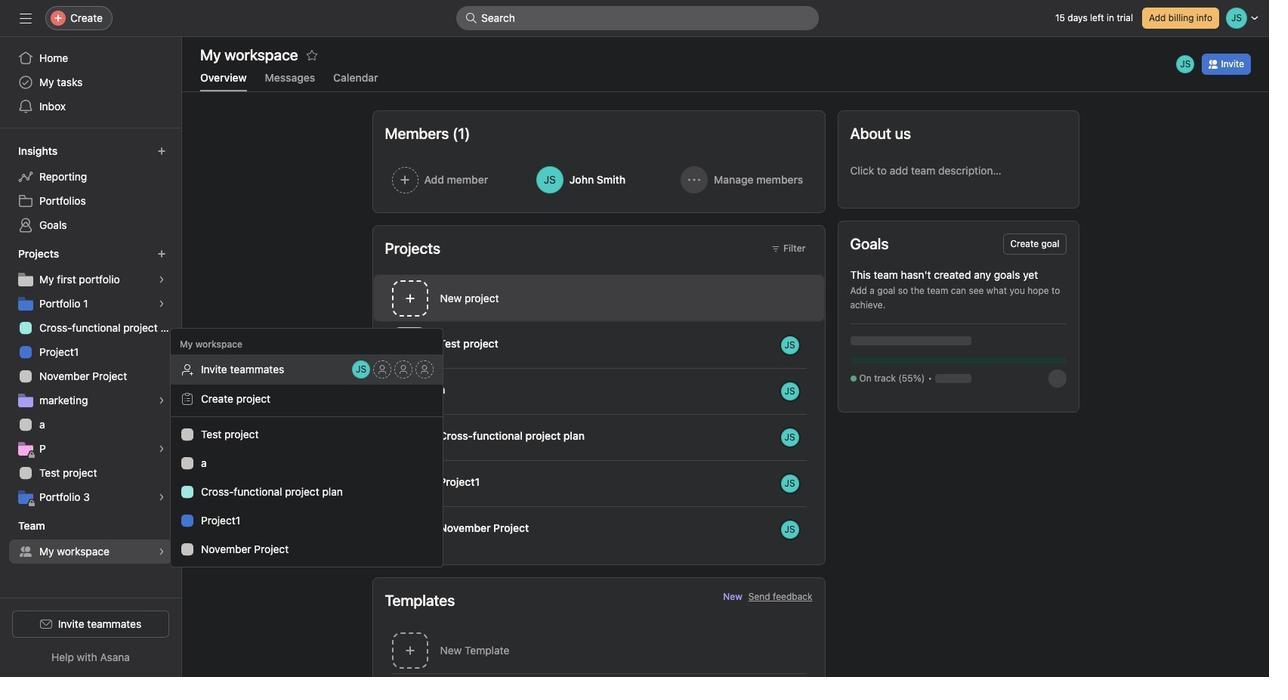 Task type: vqa. For each thing, say whether or not it's contained in the screenshot.
list box in the top of the page
yes



Task type: describe. For each thing, give the bounding box(es) containing it.
hide sidebar image
[[20, 12, 32, 24]]

filter projects image
[[772, 244, 781, 253]]

see details, portfolio 3 image
[[157, 493, 166, 502]]

add to starred image
[[306, 49, 318, 61]]

list image
[[400, 382, 418, 400]]

3 show options image from the top
[[807, 523, 819, 535]]

2 show options image from the top
[[807, 477, 819, 489]]

see details, portfolio 1 image
[[157, 299, 166, 308]]

1 show options image from the top
[[807, 339, 819, 351]]



Task type: locate. For each thing, give the bounding box(es) containing it.
see details, my first portfolio image
[[157, 275, 166, 284]]

insights element
[[0, 138, 181, 240]]

list item
[[374, 275, 824, 321], [373, 322, 825, 368], [373, 368, 825, 414], [373, 414, 825, 460], [373, 460, 825, 506], [373, 506, 825, 552]]

see details, p image
[[157, 444, 166, 453]]

projects element
[[0, 240, 181, 512]]

1 show options image from the top
[[807, 385, 819, 397]]

list box
[[456, 6, 819, 30]]

2 vertical spatial show options image
[[807, 523, 819, 535]]

prominent image
[[466, 12, 478, 24]]

1 vertical spatial show options image
[[807, 477, 819, 489]]

new project or portfolio image
[[157, 249, 166, 258]]

global element
[[0, 37, 181, 128]]

2 show options image from the top
[[807, 431, 819, 443]]

menu item
[[171, 354, 443, 385]]

see details, marketing image
[[157, 396, 166, 405]]

show options image
[[807, 385, 819, 397], [807, 431, 819, 443], [807, 523, 819, 535]]

new insights image
[[157, 147, 166, 156]]

1 vertical spatial show options image
[[807, 431, 819, 443]]

see details, my workspace image
[[157, 547, 166, 556]]

0 vertical spatial show options image
[[807, 339, 819, 351]]

show options image
[[807, 339, 819, 351], [807, 477, 819, 489]]

teams element
[[0, 512, 181, 567]]

0 vertical spatial show options image
[[807, 385, 819, 397]]



